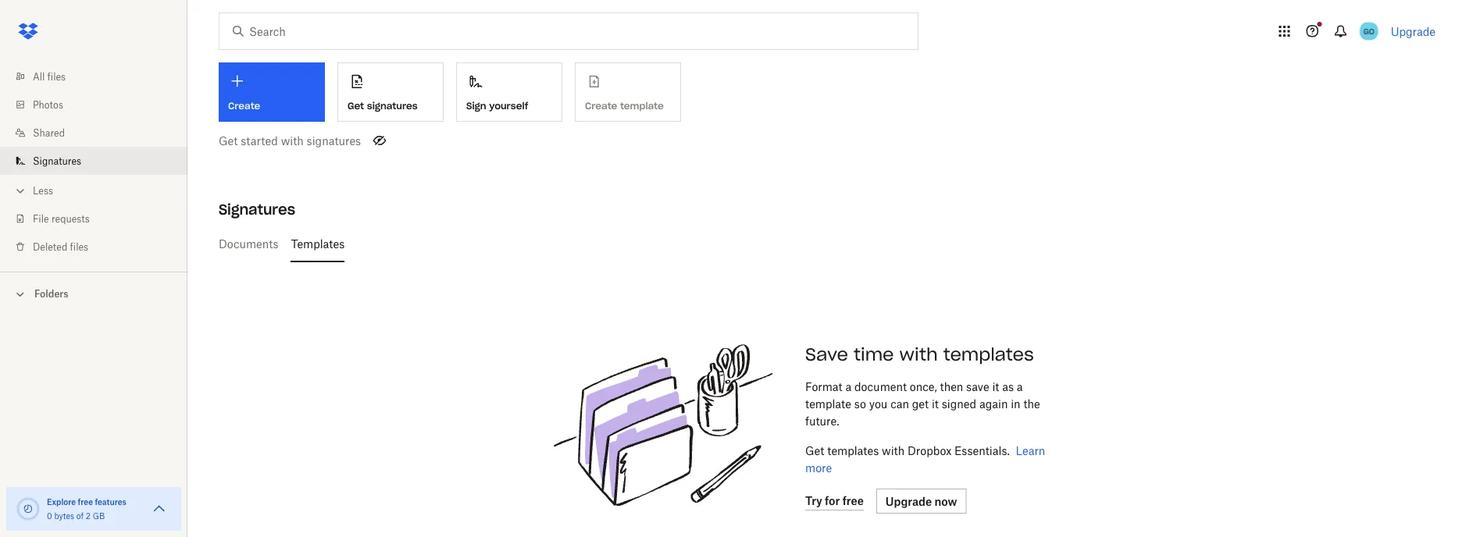 Task type: describe. For each thing, give the bounding box(es) containing it.
yourself
[[489, 100, 529, 112]]

in
[[1011, 397, 1021, 411]]

dropbox image
[[13, 16, 44, 47]]

1 horizontal spatial templates
[[944, 344, 1035, 366]]

with for templates
[[882, 444, 905, 458]]

create button
[[219, 63, 325, 122]]

all files link
[[13, 63, 188, 91]]

save
[[967, 380, 990, 394]]

gb
[[93, 512, 105, 521]]

documents
[[219, 237, 279, 250]]

format a document once, then save it as a template so you can get it signed again in the future.
[[806, 380, 1041, 428]]

once,
[[910, 380, 938, 394]]

quota usage element
[[16, 497, 41, 522]]

get started with signatures
[[219, 134, 361, 147]]

save
[[806, 344, 849, 366]]

dropbox
[[908, 444, 952, 458]]

upgrade now button
[[877, 489, 967, 514]]

1 horizontal spatial signatures
[[219, 200, 295, 218]]

essentials.
[[955, 444, 1010, 458]]

files for all files
[[47, 71, 66, 82]]

tab list containing documents
[[219, 225, 1430, 263]]

future.
[[806, 415, 840, 428]]

go
[[1364, 26, 1375, 36]]

file
[[33, 213, 49, 225]]

try
[[806, 495, 823, 508]]

signatures inside list item
[[33, 155, 81, 167]]

deleted files link
[[13, 233, 188, 261]]

get signatures button
[[338, 63, 444, 122]]

format
[[806, 380, 843, 394]]

templates
[[291, 237, 345, 250]]

folders
[[34, 288, 68, 300]]

learn
[[1016, 444, 1046, 458]]

learn more link
[[806, 444, 1046, 475]]

learn more
[[806, 444, 1046, 475]]

document
[[855, 380, 907, 394]]

again
[[980, 397, 1008, 411]]

2 a from the left
[[1017, 380, 1023, 394]]

Search in folder "Dropbox" text field
[[249, 23, 886, 40]]

as
[[1003, 380, 1014, 394]]

all files
[[33, 71, 66, 82]]

free inside button
[[843, 495, 864, 508]]

now
[[935, 495, 958, 508]]

sign yourself
[[467, 100, 529, 112]]

for
[[825, 495, 840, 508]]

try for free
[[806, 495, 864, 508]]

1 vertical spatial signatures
[[307, 134, 361, 147]]

more
[[806, 461, 832, 475]]

get
[[913, 397, 929, 411]]

upgrade for upgrade link
[[1392, 25, 1436, 38]]

0 horizontal spatial it
[[932, 397, 939, 411]]

photos
[[33, 99, 63, 111]]

features
[[95, 497, 127, 507]]



Task type: vqa. For each thing, say whether or not it's contained in the screenshot.
then
yes



Task type: locate. For each thing, give the bounding box(es) containing it.
try for free button
[[806, 492, 864, 511]]

2 vertical spatial get
[[806, 444, 825, 458]]

photos link
[[13, 91, 188, 119]]

1 horizontal spatial a
[[1017, 380, 1023, 394]]

1 horizontal spatial files
[[70, 241, 88, 253]]

upgrade left now
[[886, 495, 932, 508]]

requests
[[52, 213, 90, 225]]

0 horizontal spatial signatures
[[307, 134, 361, 147]]

0
[[47, 512, 52, 521]]

signatures up the documents tab at the left of page
[[219, 200, 295, 218]]

get templates with dropbox essentials.
[[806, 444, 1010, 458]]

2 vertical spatial with
[[882, 444, 905, 458]]

documents tab
[[219, 225, 279, 263]]

0 horizontal spatial free
[[78, 497, 93, 507]]

get left started
[[219, 134, 238, 147]]

with up once,
[[900, 344, 938, 366]]

bytes
[[54, 512, 74, 521]]

1 horizontal spatial upgrade
[[1392, 25, 1436, 38]]

you
[[870, 397, 888, 411]]

file requests
[[33, 213, 90, 225]]

files inside all files link
[[47, 71, 66, 82]]

0 vertical spatial templates
[[944, 344, 1035, 366]]

with
[[281, 134, 304, 147], [900, 344, 938, 366], [882, 444, 905, 458]]

files right "all" at the left top of page
[[47, 71, 66, 82]]

files for deleted files
[[70, 241, 88, 253]]

get up more
[[806, 444, 825, 458]]

0 vertical spatial signatures
[[367, 100, 418, 112]]

go button
[[1357, 19, 1382, 44]]

a right format
[[846, 380, 852, 394]]

deleted files
[[33, 241, 88, 253]]

signatures
[[33, 155, 81, 167], [219, 200, 295, 218]]

files
[[47, 71, 66, 82], [70, 241, 88, 253]]

1 vertical spatial upgrade
[[886, 495, 932, 508]]

files right "deleted"
[[70, 241, 88, 253]]

sign
[[467, 100, 487, 112]]

2
[[86, 512, 91, 521]]

shared
[[33, 127, 65, 139]]

signatures inside button
[[367, 100, 418, 112]]

1 vertical spatial files
[[70, 241, 88, 253]]

so
[[855, 397, 867, 411]]

deleted
[[33, 241, 67, 253]]

1 horizontal spatial signatures
[[367, 100, 418, 112]]

1 horizontal spatial it
[[993, 380, 1000, 394]]

can
[[891, 397, 910, 411]]

shared link
[[13, 119, 188, 147]]

upgrade
[[1392, 25, 1436, 38], [886, 495, 932, 508]]

it
[[993, 380, 1000, 394], [932, 397, 939, 411]]

upgrade right the go "popup button"
[[1392, 25, 1436, 38]]

upgrade now
[[886, 495, 958, 508]]

all
[[33, 71, 45, 82]]

1 vertical spatial with
[[900, 344, 938, 366]]

get for get templates with dropbox essentials.
[[806, 444, 825, 458]]

less image
[[13, 183, 28, 199]]

1 horizontal spatial free
[[843, 495, 864, 508]]

0 horizontal spatial a
[[846, 380, 852, 394]]

0 horizontal spatial templates
[[828, 444, 879, 458]]

then
[[941, 380, 964, 394]]

signatures
[[367, 100, 418, 112], [307, 134, 361, 147]]

templates tab
[[291, 225, 345, 263]]

signatures link
[[13, 147, 188, 175]]

tab list
[[219, 225, 1430, 263]]

a right as at the right
[[1017, 380, 1023, 394]]

folders button
[[0, 282, 188, 305]]

0 horizontal spatial signatures
[[33, 155, 81, 167]]

free inside explore free features 0 bytes of 2 gb
[[78, 497, 93, 507]]

a
[[846, 380, 852, 394], [1017, 380, 1023, 394]]

signatures down shared
[[33, 155, 81, 167]]

with right started
[[281, 134, 304, 147]]

get up get started with signatures
[[348, 100, 364, 112]]

0 horizontal spatial upgrade
[[886, 495, 932, 508]]

sign yourself button
[[456, 63, 563, 122]]

get
[[348, 100, 364, 112], [219, 134, 238, 147], [806, 444, 825, 458]]

1 vertical spatial get
[[219, 134, 238, 147]]

0 vertical spatial get
[[348, 100, 364, 112]]

templates up more
[[828, 444, 879, 458]]

explore free features 0 bytes of 2 gb
[[47, 497, 127, 521]]

with for started
[[281, 134, 304, 147]]

upgrade inside upgrade now button
[[886, 495, 932, 508]]

explore
[[47, 497, 76, 507]]

1 a from the left
[[846, 380, 852, 394]]

template
[[806, 397, 852, 411]]

0 vertical spatial it
[[993, 380, 1000, 394]]

file requests link
[[13, 205, 188, 233]]

with for time
[[900, 344, 938, 366]]

templates
[[944, 344, 1035, 366], [828, 444, 879, 458]]

list
[[0, 53, 188, 272]]

templates up save
[[944, 344, 1035, 366]]

free
[[843, 495, 864, 508], [78, 497, 93, 507]]

1 vertical spatial it
[[932, 397, 939, 411]]

0 vertical spatial files
[[47, 71, 66, 82]]

1 horizontal spatial get
[[348, 100, 364, 112]]

0 horizontal spatial files
[[47, 71, 66, 82]]

free up 2
[[78, 497, 93, 507]]

create
[[228, 100, 260, 112]]

free right for
[[843, 495, 864, 508]]

1 vertical spatial templates
[[828, 444, 879, 458]]

of
[[76, 512, 84, 521]]

get signatures
[[348, 100, 418, 112]]

0 horizontal spatial get
[[219, 134, 238, 147]]

less
[[33, 185, 53, 197]]

it right get
[[932, 397, 939, 411]]

get for get signatures
[[348, 100, 364, 112]]

save time with templates
[[806, 344, 1035, 366]]

list containing all files
[[0, 53, 188, 272]]

upgrade link
[[1392, 25, 1436, 38]]

it left as at the right
[[993, 380, 1000, 394]]

signatures list item
[[0, 147, 188, 175]]

get inside the get signatures button
[[348, 100, 364, 112]]

with left dropbox
[[882, 444, 905, 458]]

upgrade for upgrade now
[[886, 495, 932, 508]]

0 vertical spatial with
[[281, 134, 304, 147]]

get for get started with signatures
[[219, 134, 238, 147]]

the
[[1024, 397, 1041, 411]]

signed
[[942, 397, 977, 411]]

started
[[241, 134, 278, 147]]

time
[[854, 344, 895, 366]]

0 vertical spatial signatures
[[33, 155, 81, 167]]

1 vertical spatial signatures
[[219, 200, 295, 218]]

2 horizontal spatial get
[[806, 444, 825, 458]]

0 vertical spatial upgrade
[[1392, 25, 1436, 38]]

files inside deleted files link
[[70, 241, 88, 253]]



